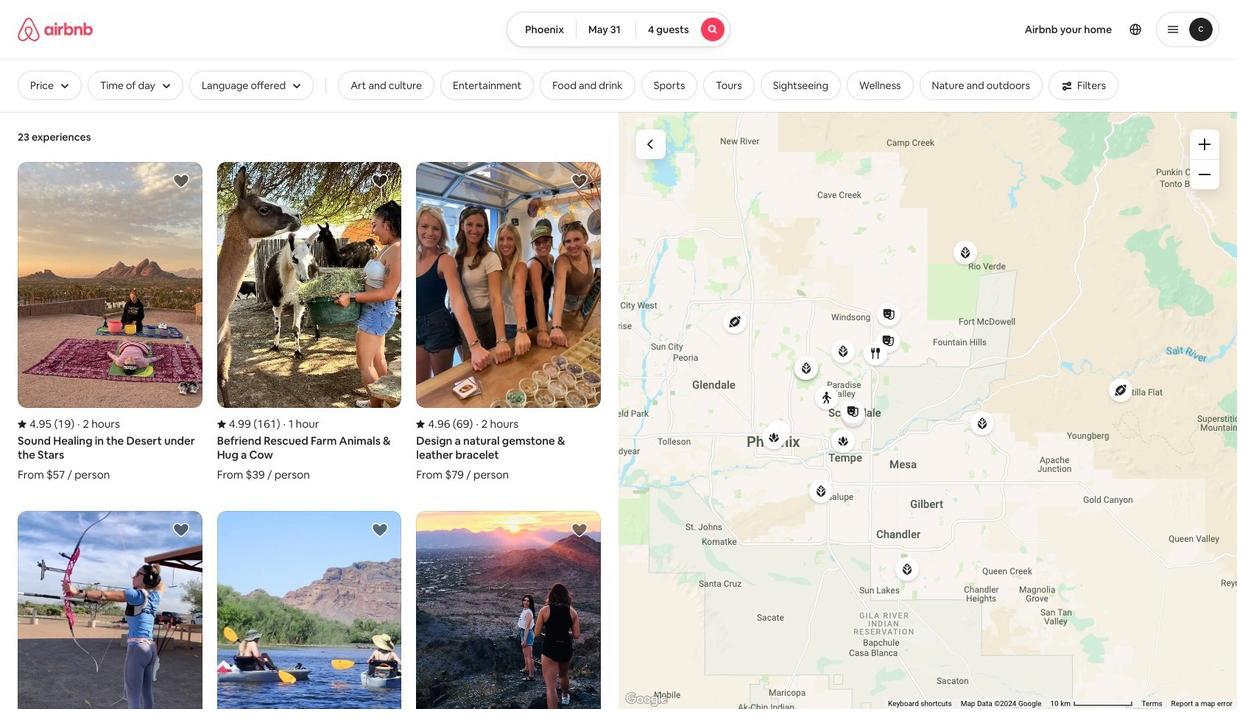Task type: vqa. For each thing, say whether or not it's contained in the screenshot.
1st DATES from left
no



Task type: describe. For each thing, give the bounding box(es) containing it.
add to wishlist image for sound healing in the desert under the stars group
[[172, 172, 190, 190]]

add to wishlist image for design a natural gemstone & leather bracelet group
[[571, 172, 589, 190]]

add to wishlist image
[[372, 522, 389, 540]]

befriend rescued farm animals & hug a cow group
[[217, 162, 402, 482]]

zoom in image
[[1200, 139, 1211, 150]]

google image
[[623, 690, 671, 710]]

design a natural gemstone & leather bracelet group
[[417, 162, 601, 482]]

Food and drink button
[[540, 71, 636, 100]]

Art and culture button
[[338, 71, 435, 100]]

Wellness button
[[847, 71, 914, 100]]

Sports button
[[642, 71, 698, 100]]

sound healing in the desert under the stars group
[[18, 162, 202, 482]]

google map
showing 20 experiences. region
[[619, 112, 1238, 710]]



Task type: locate. For each thing, give the bounding box(es) containing it.
Sightseeing button
[[761, 71, 842, 100]]

profile element
[[748, 0, 1220, 59]]

Tours button
[[704, 71, 755, 100]]

add to wishlist image inside sound healing in the desert under the stars group
[[172, 172, 190, 190]]

Nature and outdoors button
[[920, 71, 1043, 100]]

add to wishlist image inside befriend rescued farm animals & hug a cow group
[[372, 172, 389, 190]]

add to wishlist image for befriend rescued farm animals & hug a cow group
[[372, 172, 389, 190]]

zoom out image
[[1200, 169, 1211, 181]]

add to wishlist image inside design a natural gemstone & leather bracelet group
[[571, 172, 589, 190]]

Entertainment button
[[441, 71, 534, 100]]

add to wishlist image
[[172, 172, 190, 190], [372, 172, 389, 190], [571, 172, 589, 190], [172, 522, 190, 540], [571, 522, 589, 540]]

None search field
[[507, 12, 731, 47]]



